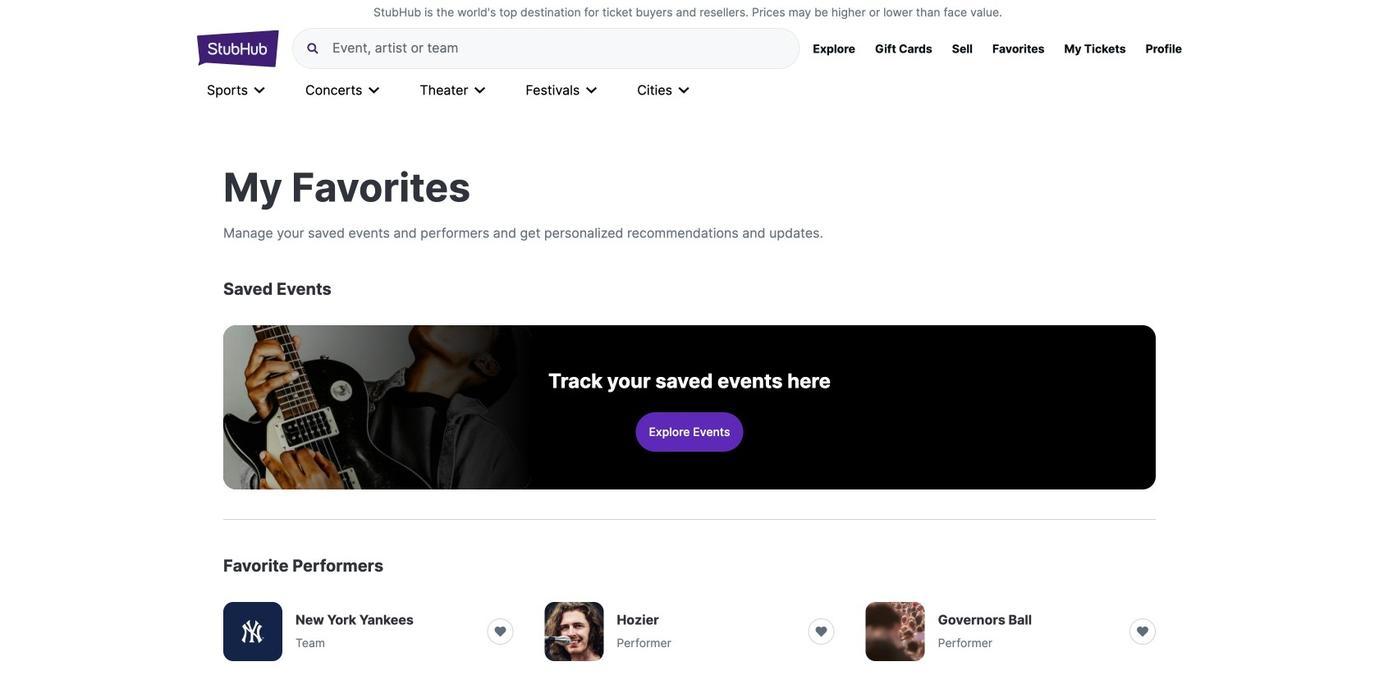 Task type: describe. For each thing, give the bounding box(es) containing it.
governors ball image
[[866, 602, 925, 661]]

stubhub image
[[197, 28, 279, 69]]

man playing the guitar image
[[223, 325, 531, 489]]

new york yankees image
[[223, 602, 283, 661]]



Task type: vqa. For each thing, say whether or not it's contained in the screenshot.
STUBHUB image
yes



Task type: locate. For each thing, give the bounding box(es) containing it.
Event, artist or team search field
[[333, 40, 786, 57]]

hozier image
[[545, 602, 604, 661]]



